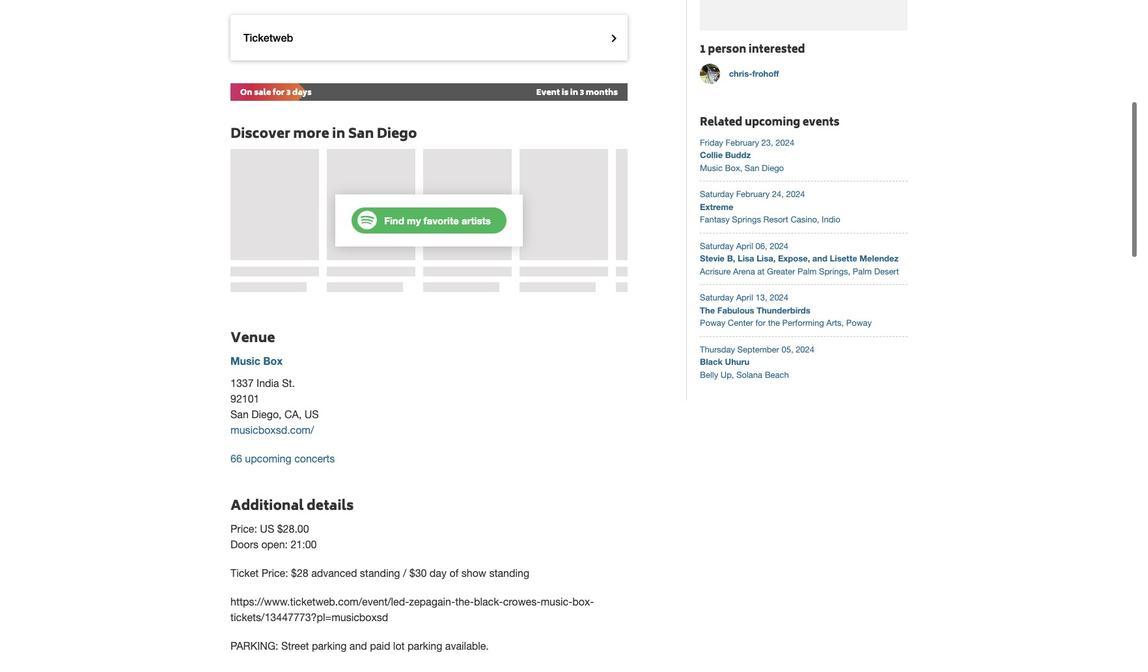 Task type: locate. For each thing, give the bounding box(es) containing it.
2024 right 24,
[[787, 187, 805, 197]]

february for extreme
[[736, 187, 770, 197]]

saturday inside saturday april 06, 2024 stevie b, lisa lisa, expose, and lisette melendez acrisure arena at greater palm springs, palm desert
[[700, 239, 734, 249]]

february inside saturday february 24, 2024 extreme fantasy springs resort casino, indio
[[736, 187, 770, 197]]

1 horizontal spatial palm
[[853, 264, 872, 274]]

lisette
[[830, 251, 858, 261]]

palm down the melendez
[[853, 264, 872, 274]]

april
[[736, 239, 754, 249], [736, 291, 754, 300]]

0 vertical spatial san
[[348, 121, 374, 144]]

1 saturday from the top
[[700, 187, 734, 197]]

music box link
[[231, 351, 628, 367]]

sale
[[254, 84, 271, 98]]

1 vertical spatial diego
[[762, 161, 784, 170]]

chris-
[[729, 65, 753, 76]]

desert
[[875, 264, 899, 274]]

1 horizontal spatial san
[[348, 121, 374, 144]]

saturday up extreme
[[700, 187, 734, 197]]

and
[[813, 251, 828, 261], [350, 638, 367, 650]]

saturday inside saturday april 13, 2024 the fabulous thunderbirds poway center for the performing arts, poway
[[700, 291, 734, 300]]

san
[[348, 121, 374, 144], [745, 161, 760, 170], [231, 406, 249, 418]]

box-
[[573, 594, 594, 606]]

2 vertical spatial san
[[231, 406, 249, 418]]

2024 right 23,
[[776, 135, 795, 145]]

diego
[[377, 121, 417, 144], [762, 161, 784, 170]]

$30
[[410, 565, 427, 577]]

1 horizontal spatial in
[[571, 84, 578, 98]]

poway down the
[[700, 316, 726, 326]]

saturday for extreme
[[700, 187, 734, 197]]

ticketweb
[[244, 29, 293, 41]]

expose,
[[778, 251, 810, 261]]

0 horizontal spatial diego
[[377, 121, 417, 144]]

related upcoming events
[[700, 111, 840, 129]]

0 vertical spatial for
[[273, 84, 285, 98]]

0 horizontal spatial parking
[[312, 638, 347, 650]]

april for fabulous
[[736, 291, 754, 300]]

belly
[[700, 368, 719, 378]]

poway
[[700, 316, 726, 326], [847, 316, 872, 326]]

april up lisa
[[736, 239, 754, 249]]

poway right arts,
[[847, 316, 872, 326]]

1 horizontal spatial parking
[[408, 638, 443, 650]]

0 horizontal spatial in
[[332, 121, 345, 144]]

1 vertical spatial in
[[332, 121, 345, 144]]

parking: street parking and paid lot parking available.
[[231, 638, 489, 650]]

doors
[[231, 537, 259, 548]]

san inside the friday february 23, 2024 collie buddz music box, san diego
[[745, 161, 760, 170]]

1
[[700, 38, 706, 57]]

1 standing from the left
[[360, 565, 400, 577]]

1 april from the top
[[736, 239, 754, 249]]

3
[[287, 84, 291, 98], [580, 84, 584, 98]]

1 vertical spatial for
[[756, 316, 766, 326]]

price: inside price: us $28.00 doors open: 21:00
[[231, 521, 257, 533]]

additional
[[231, 494, 304, 517]]

india
[[257, 375, 279, 387]]

price:
[[231, 521, 257, 533], [262, 565, 288, 577]]

1337 india st. 92101 san diego, ca, us musicboxsd.com/
[[231, 375, 319, 434]]

2024 inside the friday february 23, 2024 collie buddz music box, san diego
[[776, 135, 795, 145]]

black-
[[474, 594, 503, 606]]

2024 for indio
[[787, 187, 805, 197]]

0 horizontal spatial price:
[[231, 521, 257, 533]]

acrisure
[[700, 264, 731, 274]]

b,
[[727, 251, 736, 261]]

artists
[[462, 212, 491, 224]]

april for b,
[[736, 239, 754, 249]]

saturday for stevie
[[700, 239, 734, 249]]

https://www.ticketweb.com/event/led-
[[231, 594, 409, 606]]

0 vertical spatial saturday
[[700, 187, 734, 197]]

february left 24,
[[736, 187, 770, 197]]

0 vertical spatial music
[[700, 161, 723, 170]]

1 vertical spatial price:
[[262, 565, 288, 577]]

saturday up stevie
[[700, 239, 734, 249]]

april inside saturday april 13, 2024 the fabulous thunderbirds poway center for the performing arts, poway
[[736, 291, 754, 300]]

san right box,
[[745, 161, 760, 170]]

2 saturday from the top
[[700, 239, 734, 249]]

0 vertical spatial february
[[726, 135, 760, 145]]

1 vertical spatial and
[[350, 638, 367, 650]]

0 horizontal spatial standing
[[360, 565, 400, 577]]

thursday september 05, 2024 black uhuru belly up, solana beach
[[700, 342, 815, 378]]

1 vertical spatial saturday
[[700, 239, 734, 249]]

resort
[[764, 212, 789, 222]]

66 upcoming concerts link
[[231, 449, 628, 464]]

0 horizontal spatial palm
[[798, 264, 817, 274]]

2024 inside 'thursday september 05, 2024 black uhuru belly up, solana beach'
[[796, 342, 815, 352]]

paid
[[370, 638, 390, 650]]

0 vertical spatial in
[[571, 84, 578, 98]]

0 horizontal spatial poway
[[700, 316, 726, 326]]

price: left $28
[[262, 565, 288, 577]]

chevron right icon image
[[606, 28, 622, 43]]

is
[[562, 84, 569, 98]]

24,
[[772, 187, 784, 197]]

https://www.ticketweb.com/event/led-zepagain-the-black-crowes-music-box- tickets/13447773?pl=musicboxsd
[[231, 594, 594, 621]]

standing left /
[[360, 565, 400, 577]]

the
[[700, 303, 715, 313]]

saturday for the
[[700, 291, 734, 300]]

casino,
[[791, 212, 820, 222]]

related
[[700, 111, 743, 129]]

2 palm from the left
[[853, 264, 872, 274]]

day
[[430, 565, 447, 577]]

0 vertical spatial and
[[813, 251, 828, 261]]

and up springs,
[[813, 251, 828, 261]]

1 3 from the left
[[287, 84, 291, 98]]

stevie
[[700, 251, 725, 261]]

2 horizontal spatial san
[[745, 161, 760, 170]]

2024
[[776, 135, 795, 145], [787, 187, 805, 197], [770, 239, 789, 249], [770, 291, 789, 300], [796, 342, 815, 352]]

2024 right 05,
[[796, 342, 815, 352]]

parking right lot
[[408, 638, 443, 650]]

at
[[758, 264, 765, 274]]

center
[[728, 316, 754, 326]]

0 horizontal spatial 3
[[287, 84, 291, 98]]

3 right is
[[580, 84, 584, 98]]

parking right street
[[312, 638, 347, 650]]

0 horizontal spatial music
[[231, 352, 260, 365]]

2024 inside saturday february 24, 2024 extreme fantasy springs resort casino, indio
[[787, 187, 805, 197]]

1 horizontal spatial standing
[[489, 565, 530, 577]]

for left the
[[756, 316, 766, 326]]

discover more in san diego
[[231, 121, 417, 144]]

diego,
[[252, 406, 282, 418]]

additional details
[[231, 494, 354, 517]]

1 horizontal spatial for
[[756, 316, 766, 326]]

1 horizontal spatial upcoming
[[745, 111, 801, 129]]

2024 up thunderbirds
[[770, 291, 789, 300]]

1 horizontal spatial price:
[[262, 565, 288, 577]]

ticketweb link
[[231, 12, 628, 58]]

1 horizontal spatial music
[[700, 161, 723, 170]]

0 vertical spatial upcoming
[[745, 111, 801, 129]]

parking
[[312, 638, 347, 650], [408, 638, 443, 650]]

2 3 from the left
[[580, 84, 584, 98]]

1 vertical spatial february
[[736, 187, 770, 197]]

up,
[[721, 368, 734, 378]]

2024 inside saturday april 06, 2024 stevie b, lisa lisa, expose, and lisette melendez acrisure arena at greater palm springs, palm desert
[[770, 239, 789, 249]]

in right more
[[332, 121, 345, 144]]

in for san
[[332, 121, 345, 144]]

tickets/13447773?pl=musicboxsd
[[231, 610, 388, 621]]

lisa
[[738, 251, 755, 261]]

2024 right 06,
[[770, 239, 789, 249]]

fantasy
[[700, 212, 730, 222]]

3 left days
[[287, 84, 291, 98]]

melendez
[[860, 251, 899, 261]]

music down the collie
[[700, 161, 723, 170]]

in right is
[[571, 84, 578, 98]]

1 horizontal spatial diego
[[762, 161, 784, 170]]

1 horizontal spatial and
[[813, 251, 828, 261]]

indio
[[822, 212, 841, 222]]

upcoming
[[745, 111, 801, 129], [245, 451, 292, 462]]

price: up doors
[[231, 521, 257, 533]]

upcoming up 23,
[[745, 111, 801, 129]]

in for 3
[[571, 84, 578, 98]]

upcoming inside the 66 upcoming concerts link
[[245, 451, 292, 462]]

2 standing from the left
[[489, 565, 530, 577]]

0 horizontal spatial upcoming
[[245, 451, 292, 462]]

thursday
[[700, 342, 735, 352]]

box
[[263, 352, 283, 365]]

arts,
[[827, 316, 844, 326]]

1 person interested
[[700, 38, 805, 57]]

musicboxsd.com/ link
[[231, 420, 367, 436]]

april inside saturday april 06, 2024 stevie b, lisa lisa, expose, and lisette melendez acrisure arena at greater palm springs, palm desert
[[736, 239, 754, 249]]

2 parking from the left
[[408, 638, 443, 650]]

standing up 'crowes-'
[[489, 565, 530, 577]]

saturday inside saturday february 24, 2024 extreme fantasy springs resort casino, indio
[[700, 187, 734, 197]]

frohoff
[[753, 65, 779, 76]]

san down 92101
[[231, 406, 249, 418]]

0 horizontal spatial for
[[273, 84, 285, 98]]

2 april from the top
[[736, 291, 754, 300]]

february up buddz
[[726, 135, 760, 145]]

3 saturday from the top
[[700, 291, 734, 300]]

music down venue
[[231, 352, 260, 365]]

chris-frohoff's profile image image
[[700, 61, 720, 81]]

66
[[231, 451, 242, 462]]

0 vertical spatial price:
[[231, 521, 257, 533]]

palm down expose,
[[798, 264, 817, 274]]

interested
[[749, 38, 805, 57]]

1 horizontal spatial 3
[[580, 84, 584, 98]]

available.
[[445, 638, 489, 650]]

0 horizontal spatial san
[[231, 406, 249, 418]]

saturday up the
[[700, 291, 734, 300]]

2 vertical spatial saturday
[[700, 291, 734, 300]]

the-
[[455, 594, 474, 606]]

san right more
[[348, 121, 374, 144]]

and left paid
[[350, 638, 367, 650]]

1 vertical spatial april
[[736, 291, 754, 300]]

1 vertical spatial san
[[745, 161, 760, 170]]

1 vertical spatial music
[[231, 352, 260, 365]]

the
[[768, 316, 780, 326]]

upcoming down musicboxsd.com/
[[245, 451, 292, 462]]

solana
[[737, 368, 763, 378]]

2024 inside saturday april 13, 2024 the fabulous thunderbirds poway center for the performing arts, poway
[[770, 291, 789, 300]]

for right sale
[[273, 84, 285, 98]]

april up fabulous
[[736, 291, 754, 300]]

0 horizontal spatial and
[[350, 638, 367, 650]]

music-
[[541, 594, 573, 606]]

1 horizontal spatial poway
[[847, 316, 872, 326]]

music inside the friday february 23, 2024 collie buddz music box, san diego
[[700, 161, 723, 170]]

66 upcoming concerts
[[231, 451, 335, 462]]

0 vertical spatial april
[[736, 239, 754, 249]]

february inside the friday february 23, 2024 collie buddz music box, san diego
[[726, 135, 760, 145]]

1 vertical spatial upcoming
[[245, 451, 292, 462]]



Task type: vqa. For each thing, say whether or not it's contained in the screenshot.


Task type: describe. For each thing, give the bounding box(es) containing it.
us
[[305, 406, 319, 418]]

3 for days
[[287, 84, 291, 98]]

buddz
[[725, 147, 751, 158]]

chris-frohoff link
[[700, 61, 779, 81]]

person
[[708, 38, 747, 57]]

05,
[[782, 342, 794, 352]]

chris-frohoff
[[729, 65, 779, 76]]

ticket price: $28 advanced standing / $30 day of show standing
[[231, 565, 530, 577]]

$28
[[291, 565, 309, 577]]

for inside saturday april 13, 2024 the fabulous thunderbirds poway center for the performing arts, poway
[[756, 316, 766, 326]]

21:00
[[291, 537, 317, 548]]

2024 for and
[[770, 239, 789, 249]]

saturday april 06, 2024 stevie b, lisa lisa, expose, and lisette melendez acrisure arena at greater palm springs, palm desert
[[700, 239, 899, 274]]

collie
[[700, 147, 723, 158]]

/
[[403, 565, 407, 577]]

friday
[[700, 135, 724, 145]]

springs
[[732, 212, 761, 222]]

events
[[803, 111, 840, 129]]

find my favorite artists
[[384, 212, 491, 224]]

lisa,
[[757, 251, 776, 261]]

crowes-
[[503, 594, 541, 606]]

2024 for for
[[770, 291, 789, 300]]

performing
[[783, 316, 824, 326]]

0 vertical spatial diego
[[377, 121, 417, 144]]

1337
[[231, 375, 254, 387]]

on
[[240, 84, 252, 98]]

venue
[[231, 326, 275, 348]]

concerts
[[295, 451, 335, 462]]

on sale for 3 days
[[240, 84, 312, 98]]

upcoming for 66
[[245, 451, 292, 462]]

ca,
[[285, 406, 302, 418]]

saturday february 24, 2024 extreme fantasy springs resort casino, indio
[[700, 187, 841, 222]]

fabulous
[[718, 303, 755, 313]]

parking:
[[231, 638, 278, 650]]

street
[[281, 638, 309, 650]]

extreme
[[700, 199, 734, 209]]

and inside saturday april 06, 2024 stevie b, lisa lisa, expose, and lisette melendez acrisure arena at greater palm springs, palm desert
[[813, 251, 828, 261]]

san inside 1337 india st. 92101 san diego, ca, us musicboxsd.com/
[[231, 406, 249, 418]]

september
[[738, 342, 780, 352]]

greater
[[767, 264, 796, 274]]

uhuru
[[725, 354, 750, 365]]

saturday april 13, 2024 the fabulous thunderbirds poway center for the performing arts, poway
[[700, 291, 872, 326]]

event
[[537, 84, 560, 98]]

upcoming for related
[[745, 111, 801, 129]]

diego inside the friday february 23, 2024 collie buddz music box, san diego
[[762, 161, 784, 170]]

st.
[[282, 375, 295, 387]]

advanced
[[311, 565, 357, 577]]

arena
[[733, 264, 755, 274]]

06,
[[756, 239, 768, 249]]

discover
[[231, 121, 290, 144]]

1 poway from the left
[[700, 316, 726, 326]]

friday february 23, 2024 collie buddz music box, san diego
[[700, 135, 795, 170]]

more
[[293, 121, 329, 144]]

2 poway from the left
[[847, 316, 872, 326]]

event is in 3 months
[[537, 84, 618, 98]]

favorite
[[424, 212, 459, 224]]

2024 for beach
[[796, 342, 815, 352]]

days
[[293, 84, 312, 98]]

92101
[[231, 391, 260, 403]]

2024 for diego
[[776, 135, 795, 145]]

music box
[[231, 352, 283, 365]]

details
[[307, 494, 354, 517]]

show
[[462, 565, 487, 577]]

us $28.00
[[260, 521, 309, 533]]

1 parking from the left
[[312, 638, 347, 650]]

my
[[407, 212, 421, 224]]

lot
[[393, 638, 405, 650]]

beach
[[765, 368, 789, 378]]

thunderbirds
[[757, 303, 811, 313]]

3 for months
[[580, 84, 584, 98]]

musicboxsd.com/
[[231, 422, 314, 434]]

zepagain-
[[409, 594, 455, 606]]

23,
[[762, 135, 774, 145]]

months
[[586, 84, 618, 98]]

february for collie buddz
[[726, 135, 760, 145]]

1 palm from the left
[[798, 264, 817, 274]]

springs,
[[819, 264, 851, 274]]



